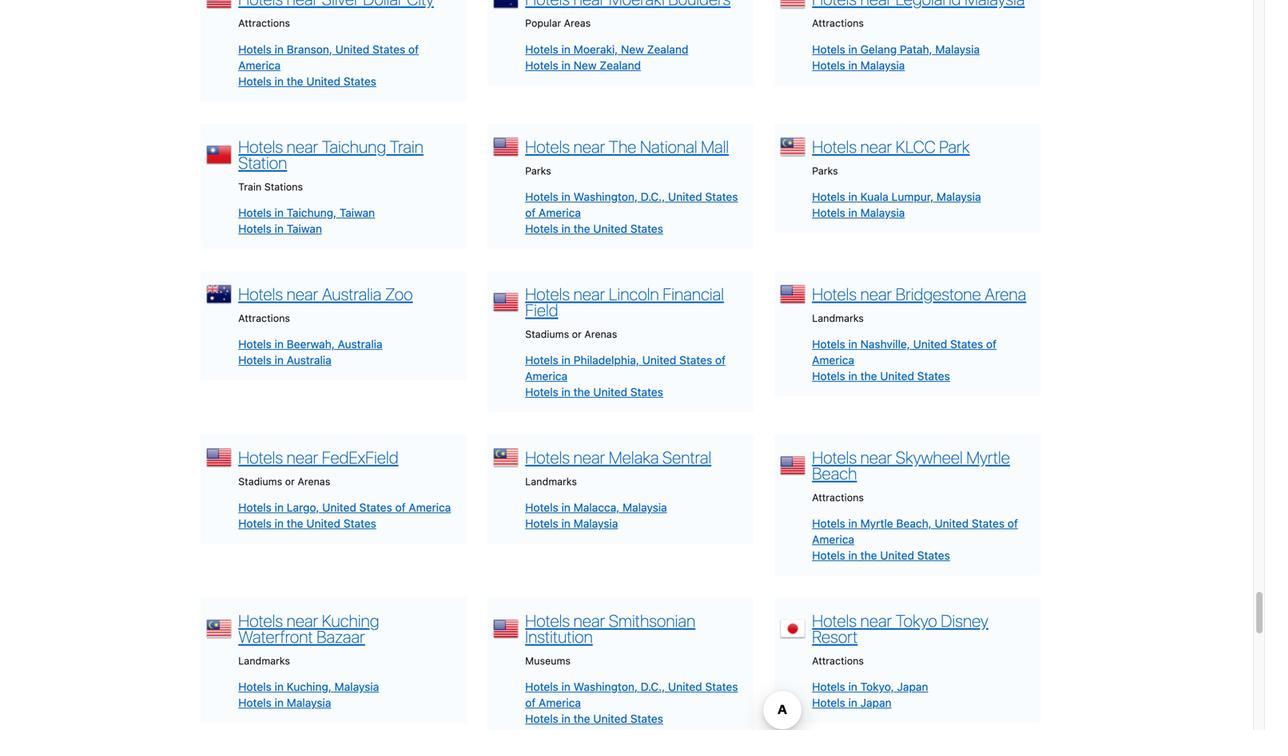 Task type: locate. For each thing, give the bounding box(es) containing it.
the inside hotels in largo, united states of america hotels in the united states
[[287, 517, 303, 530]]

1 parks from the left
[[525, 165, 551, 177]]

0 horizontal spatial landmarks
[[238, 656, 290, 667]]

near up 'nashville,'
[[861, 284, 892, 304]]

washington, down the at the top of page
[[574, 190, 638, 203]]

taiwan down hotels in taichung, taiwan link
[[287, 222, 322, 235]]

or up philadelphia,
[[572, 328, 582, 340]]

zealand down 'hotels in moeraki, new zealand' link
[[600, 59, 641, 72]]

near inside the hotels near smithsonian institution
[[574, 611, 605, 631]]

hotels in the united states link down 'museums'
[[525, 713, 663, 726]]

hotels near the national mall link
[[525, 137, 729, 157]]

the inside hotels in branson, united states of america hotels in the united states
[[287, 75, 303, 88]]

near inside hotels near lincoln financial field
[[574, 284, 605, 304]]

parks
[[525, 165, 551, 177], [812, 165, 838, 177]]

in
[[275, 43, 284, 56], [562, 43, 571, 56], [849, 43, 858, 56], [562, 59, 571, 72], [849, 59, 858, 72], [275, 75, 284, 88], [562, 190, 571, 203], [849, 190, 858, 203], [275, 206, 284, 219], [849, 206, 858, 219], [275, 222, 284, 235], [562, 222, 571, 235], [275, 338, 284, 351], [849, 338, 858, 351], [275, 354, 284, 367], [562, 354, 571, 367], [849, 370, 858, 383], [562, 386, 571, 399], [275, 501, 284, 514], [562, 501, 571, 514], [275, 517, 284, 530], [562, 517, 571, 530], [849, 517, 858, 530], [849, 549, 858, 562], [275, 681, 284, 694], [562, 681, 571, 694], [849, 681, 858, 694], [275, 697, 284, 710], [849, 697, 858, 710], [562, 713, 571, 726]]

near for fedexfield
[[287, 448, 318, 468]]

d.c., for the
[[641, 190, 665, 203]]

1 horizontal spatial or
[[572, 328, 582, 340]]

the
[[287, 75, 303, 88], [574, 222, 590, 235], [861, 370, 877, 383], [574, 386, 590, 399], [287, 517, 303, 530], [861, 549, 877, 562], [574, 713, 590, 726]]

1 vertical spatial hotels in washington, d.c., united states of america link
[[525, 681, 738, 710]]

hotels in washington, d.c., united states of america hotels in the united states down "hotels near the national mall" 'link'
[[525, 190, 738, 235]]

malaysia right kuching,
[[335, 681, 379, 694]]

hotels near fedexfield
[[238, 448, 399, 468]]

0 vertical spatial arenas
[[585, 328, 617, 340]]

attractions for hotels near australia zoo
[[238, 312, 290, 324]]

hotels in malaysia link for hotels near melaka sentral
[[525, 517, 618, 530]]

near for australia
[[287, 284, 318, 304]]

0 vertical spatial zealand
[[647, 43, 689, 56]]

hotels in the united states link down hotels in myrtle beach, united states of america link
[[812, 549, 950, 562]]

popular areas
[[525, 17, 591, 29]]

near right the beach
[[861, 448, 892, 468]]

taichung,
[[287, 206, 337, 219]]

2 d.c., from the top
[[641, 681, 665, 694]]

0 vertical spatial hotels in washington, d.c., united states of america hotels in the united states
[[525, 190, 738, 235]]

hotels near skywheel myrtle beach link
[[812, 448, 1010, 484]]

hotels near taichung train station
[[238, 137, 424, 173]]

america
[[238, 59, 281, 72], [539, 206, 581, 219], [812, 354, 855, 367], [525, 370, 568, 383], [409, 501, 451, 514], [812, 533, 855, 546], [539, 697, 581, 710]]

station
[[238, 153, 287, 173]]

near up hotels in beerwah, australia link
[[287, 284, 318, 304]]

hotels near klcc park link
[[812, 137, 970, 157]]

new
[[621, 43, 644, 56], [574, 59, 597, 72]]

united
[[335, 43, 370, 56], [306, 75, 341, 88], [668, 190, 702, 203], [593, 222, 627, 235], [913, 338, 947, 351], [642, 354, 676, 367], [880, 370, 914, 383], [593, 386, 627, 399], [322, 501, 356, 514], [306, 517, 341, 530], [935, 517, 969, 530], [880, 549, 914, 562], [668, 681, 702, 694], [593, 713, 627, 726]]

0 vertical spatial train
[[390, 137, 424, 157]]

0 vertical spatial stadiums or arenas
[[525, 328, 617, 340]]

1 horizontal spatial stadiums or arenas
[[525, 328, 617, 340]]

hotels in myrtle beach, united states of america link
[[812, 517, 1018, 546]]

myrtle right the skywheel
[[967, 448, 1010, 468]]

hotels in taiwan link
[[238, 222, 322, 235]]

d.c., down national
[[641, 190, 665, 203]]

1 vertical spatial arenas
[[298, 476, 330, 488]]

0 vertical spatial myrtle
[[967, 448, 1010, 468]]

stations
[[264, 181, 303, 192]]

2 parks from the left
[[812, 165, 838, 177]]

parks for hotels near klcc park
[[812, 165, 838, 177]]

museums
[[525, 656, 571, 667]]

hotels inside the hotels near taichung train station
[[238, 137, 283, 157]]

1 horizontal spatial arenas
[[585, 328, 617, 340]]

0 vertical spatial taiwan
[[340, 206, 375, 219]]

australia left zoo
[[322, 284, 382, 304]]

myrtle
[[967, 448, 1010, 468], [861, 517, 893, 530]]

attractions down the beach
[[812, 492, 864, 504]]

train inside the hotels near taichung train station
[[390, 137, 424, 157]]

national
[[640, 137, 698, 157]]

stadiums or arenas down field
[[525, 328, 617, 340]]

hotels in washington, d.c., united states of america link down the hotels near smithsonian institution
[[525, 681, 738, 710]]

financial
[[663, 284, 724, 304]]

malaysia right patah,
[[936, 43, 980, 56]]

0 horizontal spatial japan
[[861, 697, 892, 710]]

hotels in malaysia link for hotels near kuching waterfront bazaar
[[238, 697, 331, 710]]

stadiums
[[525, 328, 569, 340], [238, 476, 282, 488]]

0 vertical spatial stadiums
[[525, 328, 569, 340]]

hotels in the united states link for hotels near fedexfield
[[238, 517, 376, 530]]

2 hotels in washington, d.c., united states of america link from the top
[[525, 681, 738, 710]]

1 vertical spatial or
[[285, 476, 295, 488]]

train right taichung
[[390, 137, 424, 157]]

1 horizontal spatial stadiums
[[525, 328, 569, 340]]

near inside hotels near tokyo disney resort
[[861, 611, 892, 631]]

hotels in malaysia link down "kuala"
[[812, 206, 905, 219]]

stadiums down hotels near fedexfield
[[238, 476, 282, 488]]

1 vertical spatial washington,
[[574, 681, 638, 694]]

hotels in malaysia link down gelang
[[812, 59, 905, 72]]

0 vertical spatial japan
[[897, 681, 928, 694]]

hotels in washington, d.c., united states of america hotels in the united states down the hotels near smithsonian institution
[[525, 681, 738, 726]]

stadiums or arenas up largo,
[[238, 476, 330, 488]]

america inside hotels in nashville, united states of america hotels in the united states
[[812, 354, 855, 367]]

1 vertical spatial taiwan
[[287, 222, 322, 235]]

1 vertical spatial hotels in washington, d.c., united states of america hotels in the united states
[[525, 681, 738, 726]]

hotels in kuala lumpur, malaysia link
[[812, 190, 981, 203]]

bridgestone
[[896, 284, 981, 304]]

1 hotels in washington, d.c., united states of america hotels in the united states from the top
[[525, 190, 738, 235]]

japan
[[897, 681, 928, 694], [861, 697, 892, 710]]

0 horizontal spatial arenas
[[298, 476, 330, 488]]

stadiums for hotels near lincoln financial field
[[525, 328, 569, 340]]

1 horizontal spatial train
[[390, 137, 424, 157]]

1 d.c., from the top
[[641, 190, 665, 203]]

1 vertical spatial stadiums
[[238, 476, 282, 488]]

hotels near bridgestone arena
[[812, 284, 1027, 304]]

washington, for national
[[574, 190, 638, 203]]

hotels near kuching waterfront bazaar
[[238, 611, 379, 647]]

attractions down "resort"
[[812, 656, 864, 667]]

malacca,
[[574, 501, 620, 514]]

1 vertical spatial new
[[574, 59, 597, 72]]

landmarks up 'nashville,'
[[812, 312, 864, 324]]

the inside hotels in myrtle beach, united states of america hotels in the united states
[[861, 549, 877, 562]]

1 vertical spatial stadiums or arenas
[[238, 476, 330, 488]]

japan down tokyo,
[[861, 697, 892, 710]]

australia right beerwah,
[[338, 338, 383, 351]]

0 horizontal spatial myrtle
[[861, 517, 893, 530]]

hotels inside hotels near kuching waterfront bazaar
[[238, 611, 283, 631]]

hotels in the united states link for hotels near bridgestone arena
[[812, 370, 950, 383]]

hotels in washington, d.c., united states of america link down "hotels near the national mall" 'link'
[[525, 190, 738, 219]]

2 vertical spatial landmarks
[[238, 656, 290, 667]]

hotels near taichung train station link
[[238, 137, 424, 173]]

hotels in the united states link
[[238, 75, 376, 88], [525, 222, 663, 235], [812, 370, 950, 383], [525, 386, 663, 399], [238, 517, 376, 530], [812, 549, 950, 562], [525, 713, 663, 726]]

0 horizontal spatial new
[[574, 59, 597, 72]]

stadiums or arenas
[[525, 328, 617, 340], [238, 476, 330, 488]]

hotels in malacca, malaysia hotels in malaysia
[[525, 501, 667, 530]]

or
[[572, 328, 582, 340], [285, 476, 295, 488]]

1 vertical spatial landmarks
[[525, 476, 577, 488]]

arenas down hotels near fedexfield link
[[298, 476, 330, 488]]

disney
[[941, 611, 989, 631]]

landmarks down waterfront
[[238, 656, 290, 667]]

0 horizontal spatial taiwan
[[287, 222, 322, 235]]

d.c., down the smithsonian
[[641, 681, 665, 694]]

tokyo
[[896, 611, 937, 631]]

hotels in the united states link down the "hotels in branson, united states of america" link
[[238, 75, 376, 88]]

hotels in beerwah, australia link
[[238, 338, 383, 351]]

0 horizontal spatial stadiums or arenas
[[238, 476, 330, 488]]

of inside hotels in nashville, united states of america hotels in the united states
[[986, 338, 997, 351]]

arenas up philadelphia,
[[585, 328, 617, 340]]

hotels inside the hotels near smithsonian institution
[[525, 611, 570, 631]]

arenas for fedexfield
[[298, 476, 330, 488]]

the inside hotels in philadelphia, united states of america hotels in the united states
[[574, 386, 590, 399]]

2 vertical spatial australia
[[287, 354, 332, 367]]

landmarks
[[812, 312, 864, 324], [525, 476, 577, 488], [238, 656, 290, 667]]

australia
[[322, 284, 382, 304], [338, 338, 383, 351], [287, 354, 332, 367]]

0 horizontal spatial stadiums
[[238, 476, 282, 488]]

hotels near bridgestone arena link
[[812, 284, 1027, 304]]

japan right tokyo,
[[897, 681, 928, 694]]

1 horizontal spatial myrtle
[[967, 448, 1010, 468]]

1 hotels in washington, d.c., united states of america link from the top
[[525, 190, 738, 219]]

2 horizontal spatial landmarks
[[812, 312, 864, 324]]

landmarks up hotels in malacca, malaysia 'link'
[[525, 476, 577, 488]]

attractions for hotels near skywheel myrtle beach
[[812, 492, 864, 504]]

stadiums for hotels near fedexfield
[[238, 476, 282, 488]]

hotels in washington, d.c., united states of america hotels in the united states for institution
[[525, 681, 738, 726]]

near left lincoln in the top of the page
[[574, 284, 605, 304]]

0 vertical spatial or
[[572, 328, 582, 340]]

1 horizontal spatial taiwan
[[340, 206, 375, 219]]

hotels in washington, d.c., united states of america hotels in the united states
[[525, 190, 738, 235], [525, 681, 738, 726]]

train down 'station'
[[238, 181, 262, 192]]

near inside hotels near kuching waterfront bazaar
[[287, 611, 318, 631]]

new right moeraki,
[[621, 43, 644, 56]]

0 horizontal spatial parks
[[525, 165, 551, 177]]

america inside hotels in branson, united states of america hotels in the united states
[[238, 59, 281, 72]]

hotels near the national mall
[[525, 137, 729, 157]]

1 vertical spatial myrtle
[[861, 517, 893, 530]]

0 horizontal spatial or
[[285, 476, 295, 488]]

0 vertical spatial d.c.,
[[641, 190, 665, 203]]

park
[[939, 137, 970, 157]]

hotels in the united states link for hotels near smithsonian institution
[[525, 713, 663, 726]]

near inside the hotels near taichung train station
[[287, 137, 318, 157]]

washington, down the hotels near smithsonian institution
[[574, 681, 638, 694]]

0 horizontal spatial train
[[238, 181, 262, 192]]

0 horizontal spatial zealand
[[600, 59, 641, 72]]

attractions up hotels in australia link
[[238, 312, 290, 324]]

near up largo,
[[287, 448, 318, 468]]

hotels in the united states link down largo,
[[238, 517, 376, 530]]

nashville,
[[861, 338, 910, 351]]

d.c.,
[[641, 190, 665, 203], [641, 681, 665, 694]]

2 hotels in washington, d.c., united states of america hotels in the united states from the top
[[525, 681, 738, 726]]

2 washington, from the top
[[574, 681, 638, 694]]

myrtle left beach,
[[861, 517, 893, 530]]

hotels near melaka sentral link
[[525, 448, 712, 468]]

hotels in philadelphia, united states of america hotels in the united states
[[525, 354, 726, 399]]

near left the smithsonian
[[574, 611, 605, 631]]

hotels near tokyo disney resort link
[[812, 611, 989, 647]]

0 vertical spatial washington,
[[574, 190, 638, 203]]

near up stations
[[287, 137, 318, 157]]

hotels in malaysia link down hotels in malacca, malaysia 'link'
[[525, 517, 618, 530]]

malaysia
[[936, 43, 980, 56], [861, 59, 905, 72], [937, 190, 981, 203], [861, 206, 905, 219], [623, 501, 667, 514], [574, 517, 618, 530], [335, 681, 379, 694], [287, 697, 331, 710]]

hotels in malaysia link down hotels in kuching, malaysia link
[[238, 697, 331, 710]]

near left the "klcc"
[[861, 137, 892, 157]]

near inside hotels near skywheel myrtle beach
[[861, 448, 892, 468]]

0 vertical spatial new
[[621, 43, 644, 56]]

1 washington, from the top
[[574, 190, 638, 203]]

1 vertical spatial zealand
[[600, 59, 641, 72]]

near left 'melaka'
[[574, 448, 605, 468]]

hotels in the united states link down philadelphia,
[[525, 386, 663, 399]]

zealand right moeraki,
[[647, 43, 689, 56]]

near for skywheel
[[861, 448, 892, 468]]

taiwan right taichung,
[[340, 206, 375, 219]]

moeraki,
[[574, 43, 618, 56]]

zoo
[[385, 284, 413, 304]]

hotels in new zealand link
[[525, 59, 641, 72]]

taiwan
[[340, 206, 375, 219], [287, 222, 322, 235]]

near left kuching
[[287, 611, 318, 631]]

new down moeraki,
[[574, 59, 597, 72]]

kuala
[[861, 190, 889, 203]]

australia down hotels in beerwah, australia link
[[287, 354, 332, 367]]

attractions
[[238, 17, 290, 29], [812, 17, 864, 29], [238, 312, 290, 324], [812, 492, 864, 504], [812, 656, 864, 667]]

field
[[525, 300, 558, 320]]

0 vertical spatial hotels in washington, d.c., united states of america link
[[525, 190, 738, 219]]

0 vertical spatial landmarks
[[812, 312, 864, 324]]

near for the
[[574, 137, 605, 157]]

hotels in the united states link for hotels near skywheel myrtle beach
[[812, 549, 950, 562]]

hotels in australia link
[[238, 354, 332, 367]]

near left tokyo
[[861, 611, 892, 631]]

hotels in the united states link up lincoln in the top of the page
[[525, 222, 663, 235]]

1 horizontal spatial parks
[[812, 165, 838, 177]]

america inside hotels in largo, united states of america hotels in the united states
[[409, 501, 451, 514]]

hotels in the united states link down 'nashville,'
[[812, 370, 950, 383]]

hotels in washington, d.c., united states of america link for institution
[[525, 681, 738, 710]]

1 horizontal spatial landmarks
[[525, 476, 577, 488]]

smithsonian
[[609, 611, 696, 631]]

stadiums down field
[[525, 328, 569, 340]]

1 vertical spatial d.c.,
[[641, 681, 665, 694]]

melaka
[[609, 448, 659, 468]]

patah,
[[900, 43, 933, 56]]

or for lincoln
[[572, 328, 582, 340]]

landmarks for hotels near melaka sentral
[[525, 476, 577, 488]]

kuching
[[322, 611, 379, 631]]

near left the at the top of page
[[574, 137, 605, 157]]

1 horizontal spatial new
[[621, 43, 644, 56]]

or up largo,
[[285, 476, 295, 488]]



Task type: vqa. For each thing, say whether or not it's contained in the screenshot.
second Alert from the bottom
no



Task type: describe. For each thing, give the bounding box(es) containing it.
beerwah,
[[287, 338, 335, 351]]

near for melaka
[[574, 448, 605, 468]]

near for taichung
[[287, 137, 318, 157]]

d.c., for smithsonian
[[641, 681, 665, 694]]

hotels in philadelphia, united states of america link
[[525, 354, 726, 383]]

myrtle inside hotels near skywheel myrtle beach
[[967, 448, 1010, 468]]

near for klcc
[[861, 137, 892, 157]]

hotels in malaysia link for hotels near klcc park
[[812, 206, 905, 219]]

attractions for hotels near tokyo disney resort
[[812, 656, 864, 667]]

hotels near smithsonian institution
[[525, 611, 696, 647]]

hotels in washington, d.c., united states of america link for national
[[525, 190, 738, 219]]

sentral
[[663, 448, 712, 468]]

skywheel
[[896, 448, 963, 468]]

hotels in myrtle beach, united states of america hotels in the united states
[[812, 517, 1018, 562]]

hotels in branson, united states of america hotels in the united states
[[238, 43, 419, 88]]

arena
[[985, 284, 1027, 304]]

hotels near smithsonian institution link
[[525, 611, 696, 647]]

attractions up branson,
[[238, 17, 290, 29]]

of inside hotels in philadelphia, united states of america hotels in the united states
[[715, 354, 726, 367]]

hotels in the united states link for hotels near the national mall
[[525, 222, 663, 235]]

hotels in tokyo, japan link
[[812, 681, 928, 694]]

hotels in tokyo, japan hotels in japan
[[812, 681, 928, 710]]

of inside hotels in myrtle beach, united states of america hotels in the united states
[[1008, 517, 1018, 530]]

of inside hotels in branson, united states of america hotels in the united states
[[408, 43, 419, 56]]

largo,
[[287, 501, 319, 514]]

malaysia down "kuala"
[[861, 206, 905, 219]]

mall
[[701, 137, 729, 157]]

hotels in largo, united states of america hotels in the united states
[[238, 501, 451, 530]]

arenas for lincoln
[[585, 328, 617, 340]]

near for bridgestone
[[861, 284, 892, 304]]

fedexfield
[[322, 448, 399, 468]]

lumpur,
[[892, 190, 934, 203]]

malaysia right lumpur,
[[937, 190, 981, 203]]

hotels in kuching, malaysia link
[[238, 681, 379, 694]]

train stations
[[238, 181, 303, 192]]

hotels near lincoln financial field link
[[525, 284, 724, 320]]

the inside hotels in nashville, united states of america hotels in the united states
[[861, 370, 877, 383]]

hotels near fedexfield link
[[238, 448, 399, 468]]

hotels in beerwah, australia hotels in australia
[[238, 338, 383, 367]]

landmarks for hotels near bridgestone arena
[[812, 312, 864, 324]]

hotels in nashville, united states of america link
[[812, 338, 997, 367]]

areas
[[564, 17, 591, 29]]

hotels in moeraki, new zealand hotels in new zealand
[[525, 43, 689, 72]]

malaysia down hotels in malacca, malaysia 'link'
[[574, 517, 618, 530]]

malaysia down kuching,
[[287, 697, 331, 710]]

branson,
[[287, 43, 332, 56]]

1 horizontal spatial zealand
[[647, 43, 689, 56]]

1 vertical spatial australia
[[338, 338, 383, 351]]

hotels in taichung, taiwan hotels in taiwan
[[238, 206, 375, 235]]

stadiums or arenas for lincoln
[[525, 328, 617, 340]]

hotels in kuala lumpur, malaysia hotels in malaysia
[[812, 190, 981, 219]]

klcc
[[896, 137, 936, 157]]

myrtle inside hotels in myrtle beach, united states of america hotels in the united states
[[861, 517, 893, 530]]

bazaar
[[317, 627, 365, 647]]

hotels near skywheel myrtle beach
[[812, 448, 1010, 484]]

gelang
[[861, 43, 897, 56]]

taichung
[[322, 137, 386, 157]]

hotels near klcc park
[[812, 137, 970, 157]]

hotels near australia zoo link
[[238, 284, 413, 304]]

philadelphia,
[[574, 354, 639, 367]]

hotels near kuching waterfront bazaar link
[[238, 611, 379, 647]]

waterfront
[[238, 627, 313, 647]]

hotels in japan link
[[812, 697, 892, 710]]

hotels in branson, united states of america link
[[238, 43, 419, 72]]

institution
[[525, 627, 593, 647]]

1 vertical spatial japan
[[861, 697, 892, 710]]

hotels in the united states link for hotels near lincoln financial field
[[525, 386, 663, 399]]

0 vertical spatial australia
[[322, 284, 382, 304]]

near for kuching
[[287, 611, 318, 631]]

parks for hotels near the national mall
[[525, 165, 551, 177]]

america inside hotels in philadelphia, united states of america hotels in the united states
[[525, 370, 568, 383]]

washington, for institution
[[574, 681, 638, 694]]

america inside hotels in myrtle beach, united states of america hotels in the united states
[[812, 533, 855, 546]]

tokyo,
[[861, 681, 894, 694]]

hotels in gelang patah, malaysia hotels in malaysia
[[812, 43, 980, 72]]

lincoln
[[609, 284, 659, 304]]

beach
[[812, 464, 857, 484]]

hotels inside hotels near tokyo disney resort
[[812, 611, 857, 631]]

hotels in nashville, united states of america hotels in the united states
[[812, 338, 997, 383]]

resort
[[812, 627, 858, 647]]

the
[[609, 137, 637, 157]]

hotels near tokyo disney resort
[[812, 611, 989, 647]]

stadiums or arenas for fedexfield
[[238, 476, 330, 488]]

near for lincoln
[[574, 284, 605, 304]]

hotels in taichung, taiwan link
[[238, 206, 375, 219]]

landmarks for hotels near kuching waterfront bazaar
[[238, 656, 290, 667]]

malaysia down gelang
[[861, 59, 905, 72]]

beach,
[[896, 517, 932, 530]]

hotels in washington, d.c., united states of america hotels in the united states for national
[[525, 190, 738, 235]]

hotels in moeraki, new zealand link
[[525, 43, 689, 56]]

malaysia right 'malacca,'
[[623, 501, 667, 514]]

hotels inside hotels near skywheel myrtle beach
[[812, 448, 857, 468]]

1 horizontal spatial japan
[[897, 681, 928, 694]]

hotels near australia zoo
[[238, 284, 413, 304]]

hotels near lincoln financial field
[[525, 284, 724, 320]]

near for tokyo
[[861, 611, 892, 631]]

kuching,
[[287, 681, 332, 694]]

hotels in kuching, malaysia hotels in malaysia
[[238, 681, 379, 710]]

attractions up gelang
[[812, 17, 864, 29]]

popular
[[525, 17, 561, 29]]

1 vertical spatial train
[[238, 181, 262, 192]]

hotels in malacca, malaysia link
[[525, 501, 667, 514]]

near for smithsonian
[[574, 611, 605, 631]]

of inside hotels in largo, united states of america hotels in the united states
[[395, 501, 406, 514]]

hotels inside hotels near lincoln financial field
[[525, 284, 570, 304]]

hotels in largo, united states of america link
[[238, 501, 451, 514]]

hotels near melaka sentral
[[525, 448, 712, 468]]

or for fedexfield
[[285, 476, 295, 488]]

hotels in gelang patah, malaysia link
[[812, 43, 980, 56]]



